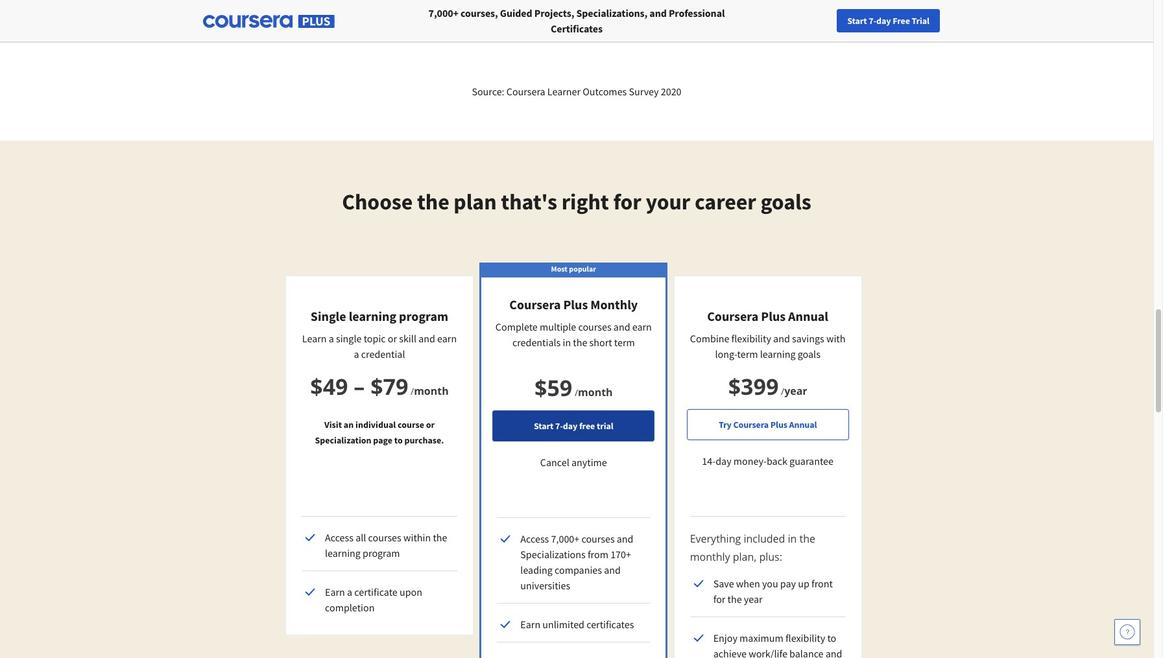 Task type: vqa. For each thing, say whether or not it's contained in the screenshot.
added
no



Task type: describe. For each thing, give the bounding box(es) containing it.
7,000+ inside 7,000+ courses, guided projects, specializations, and professional certificates
[[429, 6, 459, 19]]

choose the plan that's right for your career goals
[[342, 188, 812, 215]]

everything included in the monthly plan, plus:
[[690, 532, 816, 565]]

earn inside complete multiple courses and earn credentials in the short term
[[633, 321, 652, 334]]

specialization
[[315, 435, 372, 446]]

a for single
[[329, 332, 334, 345]]

try coursera plus annual
[[719, 419, 817, 431]]

goals for learning
[[798, 348, 821, 361]]

combine flexibility and savings with long-term learning goals
[[690, 332, 846, 361]]

visit
[[324, 419, 342, 431]]

save
[[714, 578, 734, 591]]

0 vertical spatial program
[[399, 308, 449, 324]]

1 horizontal spatial your
[[896, 15, 913, 27]]

short
[[590, 336, 612, 349]]

multiple
[[540, 321, 576, 334]]

maximum
[[740, 632, 784, 645]]

savings
[[792, 332, 825, 345]]

topic
[[364, 332, 386, 345]]

learn
[[302, 332, 327, 345]]

unlimited
[[543, 618, 585, 631]]

single learning program
[[311, 308, 449, 324]]

states
[[314, 27, 341, 40]]

start for start 7-day free trial
[[534, 420, 554, 432]]

access for access 7,000+ courses and specializations from 170+ leading companies and universities
[[521, 533, 549, 546]]

professional
[[669, 6, 725, 19]]

free
[[893, 15, 910, 27]]

start 7-day free trial button
[[837, 9, 940, 32]]

find your new career link
[[871, 13, 965, 29]]

1 vertical spatial a
[[354, 348, 359, 361]]

most popular
[[551, 264, 596, 274]]

for inside save  when you pay up front for the year
[[714, 593, 726, 606]]

free
[[579, 420, 595, 432]]

0 vertical spatial for
[[613, 188, 642, 215]]

7- for free
[[869, 15, 877, 27]]

start 7-day free trial button
[[493, 411, 655, 442]]

achieve
[[714, 648, 747, 659]]

the inside access all courses within the learning program
[[433, 531, 447, 544]]

front
[[812, 578, 833, 591]]

$49
[[310, 372, 348, 402]]

7,000+ inside access 7,000+ courses and specializations from 170+ leading companies and universities
[[551, 533, 580, 546]]

|
[[278, 27, 281, 40]]

access 7,000+ courses and specializations from 170+ leading companies and universities
[[521, 533, 634, 592]]

back
[[767, 455, 788, 468]]

access for access all courses within the learning program
[[325, 531, 354, 544]]

an
[[344, 419, 354, 431]]

to inside visit an individual course or specialization page to purchase.
[[394, 435, 403, 446]]

from
[[588, 548, 609, 561]]

courses for multiple
[[578, 321, 612, 334]]

popular
[[569, 264, 596, 274]]

$399 / year
[[729, 372, 808, 402]]

coursera plus image
[[203, 15, 335, 28]]

start 7-day free trial
[[848, 15, 930, 27]]

the inside complete multiple courses and earn credentials in the short term
[[573, 336, 588, 349]]

monthly
[[591, 297, 638, 313]]

coursera up complete
[[510, 297, 561, 313]]

specializations,
[[577, 6, 648, 19]]

the inside everything included in the monthly plan, plus:
[[800, 532, 816, 546]]

purchase.
[[405, 435, 444, 446]]

guided
[[500, 6, 533, 19]]

certificates
[[551, 22, 603, 35]]

month inside $49 – $79 / month
[[414, 384, 449, 398]]

find your new career
[[877, 15, 958, 27]]

anytime
[[572, 456, 607, 469]]

skill
[[399, 332, 417, 345]]

day for free
[[563, 420, 578, 432]]

trial
[[597, 420, 614, 432]]

and inside 7,000+ courses, guided projects, specializations, and professional certificates
[[650, 6, 667, 19]]

credentials
[[513, 336, 561, 349]]

survey
[[629, 85, 659, 98]]

up
[[798, 578, 810, 591]]

complete
[[496, 321, 538, 334]]

$79
[[371, 372, 408, 402]]

annual inside button
[[789, 419, 817, 431]]

visit an individual course or specialization page to purchase.
[[315, 419, 444, 446]]

/ inside $49 – $79 / month
[[411, 385, 414, 398]]

a for certificate
[[347, 586, 352, 599]]

in inside complete multiple courses and earn credentials in the short term
[[563, 336, 571, 349]]

individual
[[356, 419, 396, 431]]

plan,
[[733, 550, 757, 565]]

career
[[695, 188, 756, 215]]

earn for $59
[[521, 618, 541, 631]]

choose
[[342, 188, 413, 215]]

career
[[933, 15, 958, 27]]

earn a certificate upon completion
[[325, 586, 422, 615]]

abigail p. | united states
[[238, 27, 341, 40]]

or for course
[[426, 419, 435, 431]]

source:
[[472, 85, 505, 98]]

coursera plus monthly
[[510, 297, 638, 313]]

most
[[551, 264, 568, 274]]

within
[[404, 531, 431, 544]]

and inside learn a single topic or skill and earn a credential
[[419, 332, 435, 345]]

start for start 7-day free trial
[[848, 15, 867, 27]]

0 vertical spatial annual
[[788, 308, 829, 324]]

cancel anytime
[[540, 456, 607, 469]]

–
[[354, 372, 365, 402]]

plus:
[[759, 550, 783, 565]]

help center image
[[1120, 625, 1136, 640]]

and up 170+ on the bottom of the page
[[617, 533, 634, 546]]

earn unlimited certificates
[[521, 618, 634, 631]]

0 horizontal spatial your
[[646, 188, 691, 215]]



Task type: locate. For each thing, give the bounding box(es) containing it.
learning up $399 / year
[[760, 348, 796, 361]]

everything
[[690, 532, 741, 546]]

try coursera plus annual button
[[687, 409, 849, 441]]

companies
[[555, 564, 602, 577]]

1 vertical spatial learning
[[760, 348, 796, 361]]

/
[[411, 385, 414, 398], [781, 385, 785, 398], [575, 387, 578, 399]]

all
[[356, 531, 366, 544]]

work/life
[[749, 648, 788, 659]]

month up 'course'
[[414, 384, 449, 398]]

courses up from
[[582, 533, 615, 546]]

month
[[414, 384, 449, 398], [578, 385, 613, 400]]

flexibility down the coursera plus annual
[[732, 332, 772, 345]]

earn up the completion
[[325, 586, 345, 599]]

for right right
[[613, 188, 642, 215]]

0 vertical spatial or
[[388, 332, 397, 345]]

day left the free
[[563, 420, 578, 432]]

1 vertical spatial 7,000+
[[551, 533, 580, 546]]

courses right "all"
[[368, 531, 402, 544]]

coursera up the combine
[[707, 308, 759, 324]]

/ right $79
[[411, 385, 414, 398]]

day left free at the right top
[[877, 15, 891, 27]]

learning up topic at the left bottom
[[349, 308, 397, 324]]

1 horizontal spatial to
[[828, 632, 837, 645]]

learning inside combine flexibility and savings with long-term learning goals
[[760, 348, 796, 361]]

day for free
[[877, 15, 891, 27]]

170+
[[611, 548, 631, 561]]

2 vertical spatial day
[[716, 455, 732, 468]]

7,000+ courses, guided projects, specializations, and professional certificates
[[429, 6, 725, 35]]

access
[[325, 531, 354, 544], [521, 533, 549, 546]]

/ inside $399 / year
[[781, 385, 785, 398]]

earn right skill
[[437, 332, 457, 345]]

start up cancel
[[534, 420, 554, 432]]

goals inside combine flexibility and savings with long-term learning goals
[[798, 348, 821, 361]]

single
[[311, 308, 346, 324]]

and down 170+ on the bottom of the page
[[604, 564, 621, 577]]

projects,
[[535, 6, 575, 19]]

0 vertical spatial learning
[[349, 308, 397, 324]]

14-
[[702, 455, 716, 468]]

or inside visit an individual course or specialization page to purchase.
[[426, 419, 435, 431]]

1 vertical spatial start
[[534, 420, 554, 432]]

the inside save  when you pay up front for the year
[[728, 593, 742, 606]]

plus for $59
[[564, 297, 588, 313]]

or up purchase. on the bottom left of the page
[[426, 419, 435, 431]]

0 vertical spatial day
[[877, 15, 891, 27]]

start left find
[[848, 15, 867, 27]]

courses inside complete multiple courses and earn credentials in the short term
[[578, 321, 612, 334]]

access left "all"
[[325, 531, 354, 544]]

1 vertical spatial day
[[563, 420, 578, 432]]

the left plan
[[417, 188, 449, 215]]

1 horizontal spatial day
[[716, 455, 732, 468]]

save  when you pay up front for the year
[[714, 578, 833, 606]]

0 vertical spatial to
[[394, 435, 403, 446]]

to right page
[[394, 435, 403, 446]]

flexibility inside combine flexibility and savings with long-term learning goals
[[732, 332, 772, 345]]

and inside complete multiple courses and earn credentials in the short term
[[614, 321, 630, 334]]

combine
[[690, 332, 730, 345]]

1 vertical spatial earn
[[521, 618, 541, 631]]

/ for $399
[[781, 385, 785, 398]]

goals for career
[[761, 188, 812, 215]]

1 vertical spatial year
[[744, 593, 763, 606]]

0 vertical spatial earn
[[325, 586, 345, 599]]

or left skill
[[388, 332, 397, 345]]

plus for $399
[[761, 308, 786, 324]]

certificate
[[354, 586, 398, 599]]

try
[[719, 419, 732, 431]]

1 horizontal spatial flexibility
[[786, 632, 826, 645]]

0 vertical spatial year
[[785, 384, 808, 398]]

1 vertical spatial for
[[714, 593, 726, 606]]

pay
[[781, 578, 796, 591]]

a right learn in the left bottom of the page
[[329, 332, 334, 345]]

year right $399
[[785, 384, 808, 398]]

plus up combine flexibility and savings with long-term learning goals in the right of the page
[[761, 308, 786, 324]]

courses inside access all courses within the learning program
[[368, 531, 402, 544]]

1 vertical spatial flexibility
[[786, 632, 826, 645]]

earn
[[633, 321, 652, 334], [437, 332, 457, 345]]

access inside access all courses within the learning program
[[325, 531, 354, 544]]

/ inside $59 / month
[[575, 387, 578, 399]]

upon
[[400, 586, 422, 599]]

1 horizontal spatial term
[[737, 348, 758, 361]]

year inside save  when you pay up front for the year
[[744, 593, 763, 606]]

p.
[[269, 27, 276, 40]]

1 horizontal spatial start
[[848, 15, 867, 27]]

1 vertical spatial in
[[788, 532, 797, 546]]

in right included
[[788, 532, 797, 546]]

learn a single topic or skill and earn a credential
[[302, 332, 457, 361]]

learning
[[349, 308, 397, 324], [760, 348, 796, 361], [325, 547, 361, 560]]

specializations
[[521, 548, 586, 561]]

1 horizontal spatial 7-
[[869, 15, 877, 27]]

earn inside learn a single topic or skill and earn a credential
[[437, 332, 457, 345]]

1 horizontal spatial access
[[521, 533, 549, 546]]

flexibility up balance
[[786, 632, 826, 645]]

1 vertical spatial goals
[[798, 348, 821, 361]]

learning down "all"
[[325, 547, 361, 560]]

credential
[[361, 348, 405, 361]]

the down save
[[728, 593, 742, 606]]

1 horizontal spatial for
[[714, 593, 726, 606]]

term up $399
[[737, 348, 758, 361]]

1 horizontal spatial in
[[788, 532, 797, 546]]

2 vertical spatial a
[[347, 586, 352, 599]]

access inside access 7,000+ courses and specializations from 170+ leading companies and universities
[[521, 533, 549, 546]]

0 vertical spatial flexibility
[[732, 332, 772, 345]]

cancel
[[540, 456, 570, 469]]

for down save
[[714, 593, 726, 606]]

0 vertical spatial 7-
[[869, 15, 877, 27]]

outcomes
[[583, 85, 627, 98]]

plus up back
[[771, 419, 788, 431]]

program down "all"
[[363, 547, 400, 560]]

7- for free
[[555, 420, 563, 432]]

and down the coursera plus annual
[[774, 332, 790, 345]]

courses for all
[[368, 531, 402, 544]]

0 horizontal spatial 7-
[[555, 420, 563, 432]]

learner
[[548, 85, 581, 98]]

abigail
[[238, 27, 267, 40]]

0 horizontal spatial month
[[414, 384, 449, 398]]

long-
[[715, 348, 738, 361]]

year down when
[[744, 593, 763, 606]]

course
[[398, 419, 424, 431]]

trial
[[912, 15, 930, 27]]

start
[[848, 15, 867, 27], [534, 420, 554, 432]]

2 vertical spatial learning
[[325, 547, 361, 560]]

term inside combine flexibility and savings with long-term learning goals
[[737, 348, 758, 361]]

7,000+ up specializations
[[551, 533, 580, 546]]

with
[[827, 332, 846, 345]]

for
[[613, 188, 642, 215], [714, 593, 726, 606]]

a down single
[[354, 348, 359, 361]]

2020
[[661, 85, 682, 98]]

1 horizontal spatial /
[[575, 387, 578, 399]]

start 7-day free trial
[[534, 420, 614, 432]]

plan
[[454, 188, 497, 215]]

goals down savings
[[798, 348, 821, 361]]

month up the free
[[578, 385, 613, 400]]

completion
[[325, 602, 375, 615]]

0 horizontal spatial access
[[325, 531, 354, 544]]

0 vertical spatial 7,000+
[[429, 6, 459, 19]]

0 horizontal spatial term
[[614, 336, 635, 349]]

included
[[744, 532, 785, 546]]

1 vertical spatial your
[[646, 188, 691, 215]]

enjoy maximum flexibility to achieve work/life balance an
[[714, 632, 843, 659]]

0 horizontal spatial day
[[563, 420, 578, 432]]

2 horizontal spatial /
[[781, 385, 785, 398]]

0 horizontal spatial to
[[394, 435, 403, 446]]

a inside earn a certificate upon completion
[[347, 586, 352, 599]]

0 horizontal spatial year
[[744, 593, 763, 606]]

earn for $49
[[325, 586, 345, 599]]

the right included
[[800, 532, 816, 546]]

earn
[[325, 586, 345, 599], [521, 618, 541, 631]]

courses,
[[461, 6, 498, 19]]

0 horizontal spatial earn
[[325, 586, 345, 599]]

0 horizontal spatial or
[[388, 332, 397, 345]]

7,000+ left courses,
[[429, 6, 459, 19]]

coursera inside button
[[734, 419, 769, 431]]

year
[[785, 384, 808, 398], [744, 593, 763, 606]]

the right within
[[433, 531, 447, 544]]

page
[[373, 435, 393, 446]]

1 horizontal spatial year
[[785, 384, 808, 398]]

$49 – $79 / month
[[310, 372, 449, 402]]

1 vertical spatial annual
[[789, 419, 817, 431]]

complete multiple courses and earn credentials in the short term
[[496, 321, 652, 349]]

term inside complete multiple courses and earn credentials in the short term
[[614, 336, 635, 349]]

term
[[614, 336, 635, 349], [737, 348, 758, 361]]

earn down monthly
[[633, 321, 652, 334]]

goals right career on the top right
[[761, 188, 812, 215]]

/ right $399
[[781, 385, 785, 398]]

earn left unlimited
[[521, 618, 541, 631]]

annual
[[788, 308, 829, 324], [789, 419, 817, 431]]

courses inside access 7,000+ courses and specializations from 170+ leading companies and universities
[[582, 533, 615, 546]]

1 vertical spatial 7-
[[555, 420, 563, 432]]

/ right $59
[[575, 387, 578, 399]]

program
[[399, 308, 449, 324], [363, 547, 400, 560]]

term right short
[[614, 336, 635, 349]]

0 horizontal spatial start
[[534, 420, 554, 432]]

and
[[650, 6, 667, 19], [614, 321, 630, 334], [419, 332, 435, 345], [774, 332, 790, 345], [617, 533, 634, 546], [604, 564, 621, 577]]

to down front
[[828, 632, 837, 645]]

0 horizontal spatial flexibility
[[732, 332, 772, 345]]

courses up short
[[578, 321, 612, 334]]

and right skill
[[419, 332, 435, 345]]

plus inside button
[[771, 419, 788, 431]]

1 vertical spatial to
[[828, 632, 837, 645]]

14-day money-back guarantee
[[702, 455, 834, 468]]

annual up savings
[[788, 308, 829, 324]]

in
[[563, 336, 571, 349], [788, 532, 797, 546]]

or for topic
[[388, 332, 397, 345]]

7,000+
[[429, 6, 459, 19], [551, 533, 580, 546]]

1 vertical spatial or
[[426, 419, 435, 431]]

0 vertical spatial your
[[896, 15, 913, 27]]

0 horizontal spatial earn
[[437, 332, 457, 345]]

a up the completion
[[347, 586, 352, 599]]

1 horizontal spatial earn
[[633, 321, 652, 334]]

new
[[915, 15, 932, 27]]

coursera plus annual
[[707, 308, 829, 324]]

$59 / month
[[535, 373, 613, 403]]

and down monthly
[[614, 321, 630, 334]]

earn inside earn a certificate upon completion
[[325, 586, 345, 599]]

in inside everything included in the monthly plan, plus:
[[788, 532, 797, 546]]

access up specializations
[[521, 533, 549, 546]]

7- left find
[[869, 15, 877, 27]]

balance
[[790, 648, 824, 659]]

find
[[877, 15, 894, 27]]

year inside $399 / year
[[785, 384, 808, 398]]

0 horizontal spatial a
[[329, 332, 334, 345]]

0 vertical spatial start
[[848, 15, 867, 27]]

certificates
[[587, 618, 634, 631]]

leading
[[521, 564, 553, 577]]

access all courses within the learning program
[[325, 531, 447, 560]]

/ for $59
[[575, 387, 578, 399]]

1 horizontal spatial month
[[578, 385, 613, 400]]

0 vertical spatial a
[[329, 332, 334, 345]]

2 horizontal spatial a
[[354, 348, 359, 361]]

1 horizontal spatial 7,000+
[[551, 533, 580, 546]]

annual up guarantee
[[789, 419, 817, 431]]

coursera right the source:
[[507, 85, 546, 98]]

$59
[[535, 373, 573, 403]]

2 horizontal spatial day
[[877, 15, 891, 27]]

coursera right try
[[734, 419, 769, 431]]

0 vertical spatial in
[[563, 336, 571, 349]]

in down multiple
[[563, 336, 571, 349]]

0 horizontal spatial in
[[563, 336, 571, 349]]

None search field
[[178, 8, 490, 34]]

single
[[336, 332, 362, 345]]

0 horizontal spatial for
[[613, 188, 642, 215]]

learning inside access all courses within the learning program
[[325, 547, 361, 560]]

flexibility inside enjoy maximum flexibility to achieve work/life balance an
[[786, 632, 826, 645]]

0 vertical spatial goals
[[761, 188, 812, 215]]

to inside enjoy maximum flexibility to achieve work/life balance an
[[828, 632, 837, 645]]

1 horizontal spatial earn
[[521, 618, 541, 631]]

0 horizontal spatial 7,000+
[[429, 6, 459, 19]]

when
[[736, 578, 760, 591]]

1 horizontal spatial or
[[426, 419, 435, 431]]

1 vertical spatial program
[[363, 547, 400, 560]]

or inside learn a single topic or skill and earn a credential
[[388, 332, 397, 345]]

month inside $59 / month
[[578, 385, 613, 400]]

7- left the free
[[555, 420, 563, 432]]

and inside combine flexibility and savings with long-term learning goals
[[774, 332, 790, 345]]

source: coursera learner outcomes survey 2020
[[472, 85, 682, 98]]

day left 'money-'
[[716, 455, 732, 468]]

1 horizontal spatial a
[[347, 586, 352, 599]]

0 horizontal spatial /
[[411, 385, 414, 398]]

plus up multiple
[[564, 297, 588, 313]]

and left professional
[[650, 6, 667, 19]]

the left short
[[573, 336, 588, 349]]

program up skill
[[399, 308, 449, 324]]

program inside access all courses within the learning program
[[363, 547, 400, 560]]

courses for 7,000+
[[582, 533, 615, 546]]

$399
[[729, 372, 779, 402]]



